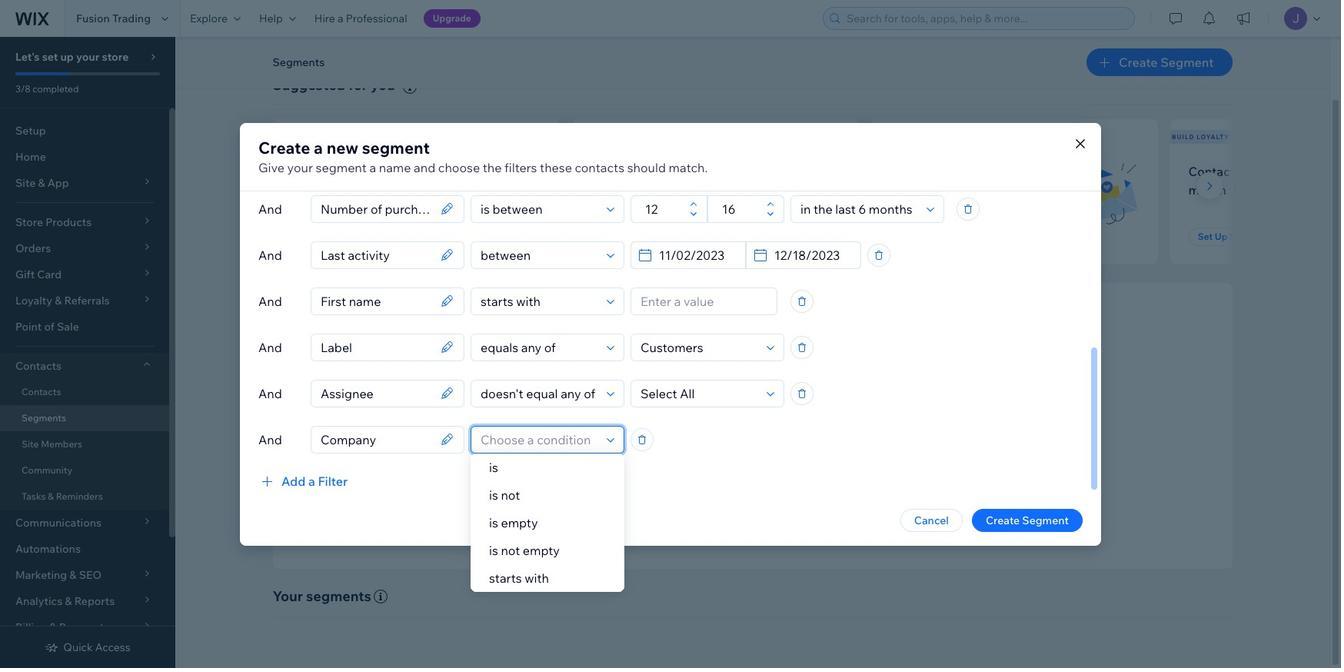 Task type: describe. For each thing, give the bounding box(es) containing it.
recently
[[400, 164, 447, 179]]

0 vertical spatial empty
[[501, 515, 538, 531]]

to inside new contacts who recently subscribed to your mailing list
[[358, 182, 371, 197]]

segments for the segments link
[[22, 412, 66, 424]]

help
[[259, 12, 283, 25]]

build loyalty
[[1172, 133, 1230, 141]]

the inside reach the right target audience create specific groups of contacts that update automatically send personalized email campaigns to drive sales and build trust get to know your high-value customers, potential leads and more
[[693, 412, 715, 430]]

access
[[95, 641, 130, 654]]

explore
[[190, 12, 228, 25]]

contacts inside create a new segment give your segment a name and choose the filters these contacts should match.
[[575, 160, 625, 175]]

yet
[[737, 182, 755, 197]]

quick access button
[[45, 641, 130, 654]]

customers,
[[742, 477, 798, 491]]

4 set from the left
[[1198, 231, 1213, 242]]

is for is not
[[489, 488, 498, 503]]

4 choose a condition field from the top
[[476, 334, 602, 360]]

leads
[[847, 477, 874, 491]]

suggested
[[273, 76, 345, 94]]

2 choose a condition field from the top
[[476, 242, 602, 268]]

trading
[[112, 12, 151, 25]]

a right hire
[[338, 12, 344, 25]]

reach
[[650, 412, 690, 430]]

contacts inside reach the right target audience create specific groups of contacts that update automatically send personalized email campaigns to drive sales and build trust get to know your high-value customers, potential leads and more
[[727, 435, 771, 449]]

birthday
[[1281, 164, 1330, 179]]

2 horizontal spatial and
[[876, 477, 895, 491]]

Select an option field
[[796, 196, 922, 222]]

5 choose a condition field from the top
[[476, 380, 602, 406]]

contacts inside contacts with a birthday th
[[1189, 164, 1241, 179]]

set up segment button for made
[[590, 228, 681, 246]]

community
[[22, 465, 72, 476]]

automations link
[[0, 536, 169, 562]]

0 vertical spatial create segment
[[1119, 55, 1214, 70]]

your inside new contacts who recently subscribed to your mailing list
[[373, 182, 399, 197]]

set for new contacts who recently subscribed to your mailing list
[[300, 231, 315, 242]]

site members link
[[0, 431, 169, 458]]

sidebar element
[[0, 37, 175, 668]]

purchase
[[680, 182, 734, 197]]

your
[[273, 587, 303, 605]]

that
[[773, 435, 794, 449]]

clicked
[[889, 182, 930, 197]]

site members
[[22, 438, 82, 450]]

new contacts who recently subscribed to your mailing list
[[291, 164, 465, 197]]

0 vertical spatial segment
[[362, 137, 430, 157]]

set up segment for made
[[599, 231, 672, 242]]

create segment button for cancel
[[972, 509, 1083, 532]]

the inside create a new segment give your segment a name and choose the filters these contacts should match.
[[483, 160, 502, 175]]

reminders
[[56, 491, 103, 502]]

target
[[752, 412, 792, 430]]

contacts with a birthday th
[[1189, 164, 1341, 197]]

is not
[[489, 488, 520, 503]]

create a new segment give your segment a name and choose the filters these contacts should match.
[[258, 137, 708, 175]]

create segment button for segments
[[1087, 48, 1232, 76]]

active email subscribers who clicked on your campaign
[[889, 164, 1058, 197]]

should
[[627, 160, 666, 175]]

sales
[[822, 456, 848, 470]]

who inside active email subscribers who clicked on your campaign
[[1034, 164, 1058, 179]]

value
[[713, 477, 740, 491]]

a inside potential customers who haven't made a purchase yet
[[671, 182, 677, 197]]

and for third choose a condition field from the bottom of the page
[[258, 340, 282, 355]]

who for your
[[373, 164, 397, 179]]

list box containing is
[[471, 454, 624, 592]]

segments
[[306, 587, 371, 605]]

specific
[[636, 435, 675, 449]]

professional
[[346, 12, 407, 25]]

and for third choose a condition field from the top
[[258, 293, 282, 309]]

set
[[42, 50, 58, 64]]

potential customers who haven't made a purchase yet
[[590, 164, 755, 197]]

is empty
[[489, 515, 538, 531]]

hire a professional
[[314, 12, 407, 25]]

3/8
[[15, 83, 30, 95]]

potential
[[800, 477, 845, 491]]

is for is empty
[[489, 515, 498, 531]]

th
[[1333, 164, 1341, 179]]

cancel
[[914, 513, 949, 527]]

know
[[633, 477, 660, 491]]

groups
[[677, 435, 713, 449]]

more
[[898, 477, 924, 491]]

and for sixth choose a condition field from the bottom of the page
[[258, 201, 282, 216]]

11/02/2023 field
[[654, 242, 741, 268]]

made
[[635, 182, 668, 197]]

and for fifth choose a condition field from the bottom
[[258, 247, 282, 263]]

upgrade
[[433, 12, 471, 24]]

filter
[[318, 473, 348, 489]]

customers
[[645, 164, 706, 179]]

up for clicked
[[916, 231, 929, 242]]

you
[[371, 76, 395, 94]]

completed
[[32, 83, 79, 95]]

name
[[379, 160, 411, 175]]

loyalty
[[1197, 133, 1230, 141]]

trust
[[899, 456, 923, 470]]

suggested for you
[[273, 76, 395, 94]]

automations
[[15, 542, 81, 556]]

Search for tools, apps, help & more... field
[[842, 8, 1130, 29]]

sale
[[57, 320, 79, 334]]

select options field for fifth choose a condition field from the top of the page
[[636, 380, 762, 406]]

add
[[281, 473, 306, 489]]

hire
[[314, 12, 335, 25]]

automatically
[[834, 435, 902, 449]]

segments link
[[0, 405, 169, 431]]

2 vertical spatial to
[[621, 477, 631, 491]]

quick
[[63, 641, 93, 654]]

set up segment button for subscribed
[[291, 228, 382, 246]]

1 choose a condition field from the top
[[476, 196, 602, 222]]

a inside contacts with a birthday th
[[1272, 164, 1279, 179]]

set up segment for clicked
[[899, 231, 971, 242]]

4 up from the left
[[1215, 231, 1228, 242]]

From text field
[[641, 196, 685, 222]]

and for fifth choose a condition field from the top of the page
[[258, 386, 282, 401]]

email inside reach the right target audience create specific groups of contacts that update automatically send personalized email campaigns to drive sales and build trust get to know your high-value customers, potential leads and more
[[695, 456, 722, 470]]

contacts button
[[0, 353, 169, 379]]

help button
[[250, 0, 305, 37]]

members
[[41, 438, 82, 450]]

personalized
[[629, 456, 693, 470]]

of inside point of sale link
[[44, 320, 55, 334]]

on
[[933, 182, 948, 197]]

new for new contacts who recently subscribed to your mailing list
[[291, 164, 317, 179]]

segments for segments button
[[273, 55, 325, 69]]

set for active email subscribers who clicked on your campaign
[[899, 231, 914, 242]]

create inside reach the right target audience create specific groups of contacts that update automatically send personalized email campaigns to drive sales and build trust get to know your high-value customers, potential leads and more
[[600, 435, 633, 449]]



Task type: locate. For each thing, give the bounding box(es) containing it.
segments up site members
[[22, 412, 66, 424]]

2 set up segment from the left
[[599, 231, 672, 242]]

build
[[872, 456, 897, 470]]

subscribers inside active email subscribers who clicked on your campaign
[[963, 164, 1031, 179]]

0 vertical spatial with
[[1244, 164, 1269, 179]]

for
[[348, 76, 368, 94]]

up down clicked
[[916, 231, 929, 242]]

set up segment button down from text box
[[590, 228, 681, 246]]

and
[[414, 160, 435, 175], [850, 456, 869, 470], [876, 477, 895, 491]]

and up leads at the bottom right of page
[[850, 456, 869, 470]]

set up segment button for clicked
[[889, 228, 980, 246]]

set
[[300, 231, 315, 242], [599, 231, 615, 242], [899, 231, 914, 242], [1198, 231, 1213, 242]]

filters
[[505, 160, 537, 175]]

select options field for third choose a condition field from the bottom of the page
[[636, 334, 762, 360]]

and up mailing
[[414, 160, 435, 175]]

set up segment down contacts with a birthday th
[[1198, 231, 1270, 242]]

to right subscribed
[[358, 182, 371, 197]]

1 horizontal spatial to
[[621, 477, 631, 491]]

contacts link
[[0, 379, 169, 405]]

1 set from the left
[[300, 231, 315, 242]]

up
[[318, 231, 330, 242], [617, 231, 629, 242], [916, 231, 929, 242], [1215, 231, 1228, 242]]

contacts inside dropdown button
[[15, 359, 62, 373]]

1 horizontal spatial contacts
[[575, 160, 625, 175]]

6 choose a condition field from the top
[[476, 426, 602, 453]]

1 vertical spatial segments
[[22, 412, 66, 424]]

is for is
[[489, 460, 498, 475]]

contacts down point of sale
[[15, 359, 62, 373]]

contacts up haven't on the left of page
[[575, 160, 625, 175]]

contacts down loyalty
[[1189, 164, 1241, 179]]

contacts for contacts link
[[22, 386, 61, 398]]

1 horizontal spatial subscribers
[[963, 164, 1031, 179]]

To text field
[[718, 196, 762, 222]]

point of sale
[[15, 320, 79, 334]]

0 vertical spatial the
[[483, 160, 502, 175]]

0 horizontal spatial with
[[525, 571, 549, 586]]

your right give
[[287, 160, 313, 175]]

with down is not empty
[[525, 571, 549, 586]]

who inside potential customers who haven't made a purchase yet
[[709, 164, 733, 179]]

to right get
[[621, 477, 631, 491]]

contacts for contacts dropdown button
[[15, 359, 62, 373]]

0 horizontal spatial of
[[44, 320, 55, 334]]

0 horizontal spatial create segment button
[[972, 509, 1083, 532]]

and down build
[[876, 477, 895, 491]]

the left the filters
[[483, 160, 502, 175]]

1 who from the left
[[373, 164, 397, 179]]

segments inside button
[[273, 55, 325, 69]]

4 set up segment from the left
[[1198, 231, 1270, 242]]

1 horizontal spatial with
[[1244, 164, 1269, 179]]

1 vertical spatial segment
[[316, 160, 367, 175]]

upgrade button
[[423, 9, 481, 28]]

0 horizontal spatial and
[[414, 160, 435, 175]]

None field
[[316, 196, 436, 222], [316, 242, 436, 268], [316, 288, 436, 314], [316, 334, 436, 360], [316, 380, 436, 406], [316, 426, 436, 453], [316, 196, 436, 222], [316, 242, 436, 268], [316, 288, 436, 314], [316, 334, 436, 360], [316, 380, 436, 406], [316, 426, 436, 453]]

create inside create a new segment give your segment a name and choose the filters these contacts should match.
[[258, 137, 310, 157]]

create segment
[[1119, 55, 1214, 70], [986, 513, 1069, 527]]

with for contacts
[[1244, 164, 1269, 179]]

and
[[258, 201, 282, 216], [258, 247, 282, 263], [258, 293, 282, 309], [258, 340, 282, 355], [258, 386, 282, 401], [258, 432, 282, 447]]

2 vertical spatial and
[[876, 477, 895, 491]]

set up segment
[[300, 231, 373, 242], [599, 231, 672, 242], [899, 231, 971, 242], [1198, 231, 1270, 242]]

1 vertical spatial contacts
[[15, 359, 62, 373]]

a left name
[[369, 160, 376, 175]]

of inside reach the right target audience create specific groups of contacts that update automatically send personalized email campaigns to drive sales and build trust get to know your high-value customers, potential leads and more
[[715, 435, 725, 449]]

2 up from the left
[[617, 231, 629, 242]]

5 and from the top
[[258, 386, 282, 401]]

2 is from the top
[[489, 488, 498, 503]]

is for is not empty
[[489, 543, 498, 558]]

segment down new
[[316, 160, 367, 175]]

add a filter button
[[258, 472, 348, 490]]

create segment button
[[1087, 48, 1232, 76], [972, 509, 1083, 532]]

add a filter
[[281, 473, 348, 489]]

new up subscribed
[[291, 164, 317, 179]]

set up segment down subscribed
[[300, 231, 373, 242]]

send
[[600, 456, 626, 470]]

is up the starts
[[489, 543, 498, 558]]

set up segment for subscribed
[[300, 231, 373, 242]]

site
[[22, 438, 39, 450]]

reach the right target audience create specific groups of contacts that update automatically send personalized email campaigns to drive sales and build trust get to know your high-value customers, potential leads and more
[[600, 412, 924, 491]]

is
[[489, 460, 498, 475], [489, 488, 498, 503], [489, 515, 498, 531], [489, 543, 498, 558]]

home
[[15, 150, 46, 164]]

Enter a value field
[[636, 288, 772, 314]]

list
[[270, 119, 1341, 265]]

1 vertical spatial subscribers
[[963, 164, 1031, 179]]

1 vertical spatial empty
[[523, 543, 560, 558]]

2 vertical spatial contacts
[[22, 386, 61, 398]]

your inside sidebar element
[[76, 50, 99, 64]]

up for subscribed
[[318, 231, 330, 242]]

3 set up segment button from the left
[[889, 228, 980, 246]]

0 vertical spatial new
[[275, 133, 292, 141]]

up down haven't on the left of page
[[617, 231, 629, 242]]

1 horizontal spatial segments
[[273, 55, 325, 69]]

your segments
[[273, 587, 371, 605]]

1 and from the top
[[258, 201, 282, 216]]

store
[[102, 50, 129, 64]]

a
[[338, 12, 344, 25], [314, 137, 323, 157], [369, 160, 376, 175], [1272, 164, 1279, 179], [671, 182, 677, 197], [308, 473, 315, 489]]

3 and from the top
[[258, 293, 282, 309]]

select options field down enter a value field on the top of page
[[636, 334, 762, 360]]

hire a professional link
[[305, 0, 417, 37]]

1 up from the left
[[318, 231, 330, 242]]

with left birthday on the right of page
[[1244, 164, 1269, 179]]

1 vertical spatial create segment button
[[972, 509, 1083, 532]]

of left "sale"
[[44, 320, 55, 334]]

your inside active email subscribers who clicked on your campaign
[[951, 182, 977, 197]]

0 vertical spatial create segment button
[[1087, 48, 1232, 76]]

starts with
[[489, 571, 549, 586]]

0 vertical spatial segments
[[273, 55, 325, 69]]

list box
[[471, 454, 624, 592]]

new inside new contacts who recently subscribed to your mailing list
[[291, 164, 317, 179]]

1 select options field from the top
[[636, 334, 762, 360]]

tasks & reminders
[[22, 491, 103, 502]]

of
[[44, 320, 55, 334], [715, 435, 725, 449]]

to
[[358, 182, 371, 197], [782, 456, 792, 470], [621, 477, 631, 491]]

1 horizontal spatial the
[[693, 412, 715, 430]]

2 horizontal spatial who
[[1034, 164, 1058, 179]]

set for potential customers who haven't made a purchase yet
[[599, 231, 615, 242]]

a left new
[[314, 137, 323, 157]]

the
[[483, 160, 502, 175], [693, 412, 715, 430]]

12/18/2023 field
[[770, 242, 856, 268]]

subscribed
[[291, 182, 356, 197]]

3 set up segment from the left
[[899, 231, 971, 242]]

not up is empty
[[501, 488, 520, 503]]

contacts
[[575, 160, 625, 175], [320, 164, 370, 179], [727, 435, 771, 449]]

a down customers at the top of the page
[[671, 182, 677, 197]]

setup link
[[0, 118, 169, 144]]

set up segment button down on
[[889, 228, 980, 246]]

list
[[447, 182, 465, 197]]

right
[[718, 412, 749, 430]]

your down name
[[373, 182, 399, 197]]

0 vertical spatial of
[[44, 320, 55, 334]]

with inside contacts with a birthday th
[[1244, 164, 1269, 179]]

who inside new contacts who recently subscribed to your mailing list
[[373, 164, 397, 179]]

2 select options field from the top
[[636, 380, 762, 406]]

select options field up reach on the bottom of page
[[636, 380, 762, 406]]

1 set up segment button from the left
[[291, 228, 382, 246]]

choose
[[438, 160, 480, 175]]

up
[[60, 50, 74, 64]]

setup
[[15, 124, 46, 138]]

new for new subscribers
[[275, 133, 292, 141]]

segments up suggested
[[273, 55, 325, 69]]

0 vertical spatial email
[[929, 164, 960, 179]]

1 vertical spatial the
[[693, 412, 715, 430]]

subscribers
[[294, 133, 346, 141], [963, 164, 1031, 179]]

up down subscribed
[[318, 231, 330, 242]]

3 up from the left
[[916, 231, 929, 242]]

point of sale link
[[0, 314, 169, 340]]

mailing
[[402, 182, 445, 197]]

your inside create a new segment give your segment a name and choose the filters these contacts should match.
[[287, 160, 313, 175]]

drive
[[795, 456, 820, 470]]

1 vertical spatial not
[[501, 543, 520, 558]]

not for is not empty
[[501, 543, 520, 558]]

your inside reach the right target audience create specific groups of contacts that update automatically send personalized email campaigns to drive sales and build trust get to know your high-value customers, potential leads and more
[[663, 477, 685, 491]]

1 vertical spatial and
[[850, 456, 869, 470]]

set up segment button down subscribed
[[291, 228, 382, 246]]

&
[[48, 491, 54, 502]]

home link
[[0, 144, 169, 170]]

and inside create a new segment give your segment a name and choose the filters these contacts should match.
[[414, 160, 435, 175]]

with
[[1244, 164, 1269, 179], [525, 571, 549, 586]]

contacts down new
[[320, 164, 370, 179]]

1 vertical spatial email
[[695, 456, 722, 470]]

6 and from the top
[[258, 432, 282, 447]]

haven't
[[590, 182, 632, 197]]

contacts
[[1189, 164, 1241, 179], [15, 359, 62, 373], [22, 386, 61, 398]]

who left recently at the left top
[[373, 164, 397, 179]]

email inside active email subscribers who clicked on your campaign
[[929, 164, 960, 179]]

segment
[[1161, 55, 1214, 70], [332, 231, 373, 242], [631, 231, 672, 242], [931, 231, 971, 242], [1230, 231, 1270, 242], [1022, 513, 1069, 527]]

update
[[796, 435, 832, 449]]

0 vertical spatial subscribers
[[294, 133, 346, 141]]

is down is not
[[489, 515, 498, 531]]

0 horizontal spatial contacts
[[320, 164, 370, 179]]

0 vertical spatial contacts
[[1189, 164, 1241, 179]]

2 horizontal spatial to
[[782, 456, 792, 470]]

0 horizontal spatial who
[[373, 164, 397, 179]]

1 horizontal spatial create segment button
[[1087, 48, 1232, 76]]

2 set from the left
[[599, 231, 615, 242]]

subscribers up campaign
[[963, 164, 1031, 179]]

set up segment down from text box
[[599, 231, 672, 242]]

1 horizontal spatial of
[[715, 435, 725, 449]]

set up segment down on
[[899, 231, 971, 242]]

your down personalized
[[663, 477, 685, 491]]

new up give
[[275, 133, 292, 141]]

4 is from the top
[[489, 543, 498, 558]]

your
[[76, 50, 99, 64], [287, 160, 313, 175], [373, 182, 399, 197], [951, 182, 977, 197], [663, 477, 685, 491]]

1 horizontal spatial who
[[709, 164, 733, 179]]

0 horizontal spatial subscribers
[[294, 133, 346, 141]]

campaign
[[980, 182, 1037, 197]]

is up is empty
[[489, 488, 498, 503]]

1 vertical spatial select options field
[[636, 380, 762, 406]]

your right on
[[951, 182, 977, 197]]

1 vertical spatial create segment
[[986, 513, 1069, 527]]

1 not from the top
[[501, 488, 520, 503]]

segments inside sidebar element
[[22, 412, 66, 424]]

3 who from the left
[[1034, 164, 1058, 179]]

1 horizontal spatial create segment
[[1119, 55, 1214, 70]]

3/8 completed
[[15, 83, 79, 95]]

get
[[600, 477, 618, 491]]

new
[[275, 133, 292, 141], [291, 164, 317, 179]]

these
[[540, 160, 572, 175]]

new
[[327, 137, 358, 157]]

0 vertical spatial to
[[358, 182, 371, 197]]

0 horizontal spatial email
[[695, 456, 722, 470]]

give
[[258, 160, 285, 175]]

your right up
[[76, 50, 99, 64]]

2 not from the top
[[501, 543, 520, 558]]

3 set from the left
[[899, 231, 914, 242]]

is not empty
[[489, 543, 560, 558]]

0 vertical spatial not
[[501, 488, 520, 503]]

subscribers down suggested
[[294, 133, 346, 141]]

segments button
[[265, 51, 332, 74]]

set up segment button
[[291, 228, 382, 246], [590, 228, 681, 246], [889, 228, 980, 246], [1189, 228, 1279, 246]]

not down is empty
[[501, 543, 520, 558]]

1 set up segment from the left
[[300, 231, 373, 242]]

email up on
[[929, 164, 960, 179]]

email up high-
[[695, 456, 722, 470]]

1 vertical spatial to
[[782, 456, 792, 470]]

0 horizontal spatial to
[[358, 182, 371, 197]]

0 horizontal spatial create segment
[[986, 513, 1069, 527]]

a inside button
[[308, 473, 315, 489]]

email
[[929, 164, 960, 179], [695, 456, 722, 470]]

1 vertical spatial new
[[291, 164, 317, 179]]

match.
[[669, 160, 708, 175]]

2 set up segment button from the left
[[590, 228, 681, 246]]

with for starts
[[525, 571, 549, 586]]

who for purchase
[[709, 164, 733, 179]]

is up is not
[[489, 460, 498, 475]]

contacts down contacts dropdown button
[[22, 386, 61, 398]]

Choose a condition field
[[476, 196, 602, 222], [476, 242, 602, 268], [476, 288, 602, 314], [476, 334, 602, 360], [476, 380, 602, 406], [476, 426, 602, 453]]

0 vertical spatial select options field
[[636, 334, 762, 360]]

Select options field
[[636, 334, 762, 360], [636, 380, 762, 406]]

empty up is not empty
[[501, 515, 538, 531]]

fusion
[[76, 12, 110, 25]]

1 is from the top
[[489, 460, 498, 475]]

not for is not
[[501, 488, 520, 503]]

up down contacts with a birthday th
[[1215, 231, 1228, 242]]

4 set up segment button from the left
[[1189, 228, 1279, 246]]

2 and from the top
[[258, 247, 282, 263]]

segment
[[362, 137, 430, 157], [316, 160, 367, 175]]

segment up name
[[362, 137, 430, 157]]

contacts up campaigns
[[727, 435, 771, 449]]

campaigns
[[725, 456, 780, 470]]

audience
[[796, 412, 855, 430]]

3 choose a condition field from the top
[[476, 288, 602, 314]]

up for made
[[617, 231, 629, 242]]

1 horizontal spatial and
[[850, 456, 869, 470]]

fusion trading
[[76, 12, 151, 25]]

1 vertical spatial of
[[715, 435, 725, 449]]

contacts inside new contacts who recently subscribed to your mailing list
[[320, 164, 370, 179]]

0 vertical spatial and
[[414, 160, 435, 175]]

tasks & reminders link
[[0, 484, 169, 510]]

2 who from the left
[[709, 164, 733, 179]]

the up groups
[[693, 412, 715, 430]]

and for 1st choose a condition field from the bottom of the page
[[258, 432, 282, 447]]

who
[[373, 164, 397, 179], [709, 164, 733, 179], [1034, 164, 1058, 179]]

3 is from the top
[[489, 515, 498, 531]]

who up the 'purchase'
[[709, 164, 733, 179]]

a right add
[[308, 473, 315, 489]]

set up segment button down contacts with a birthday th
[[1189, 228, 1279, 246]]

empty up starts with on the bottom
[[523, 543, 560, 558]]

2 horizontal spatial contacts
[[727, 435, 771, 449]]

0 horizontal spatial segments
[[22, 412, 66, 424]]

4 and from the top
[[258, 340, 282, 355]]

to left drive
[[782, 456, 792, 470]]

list containing new contacts who recently subscribed to your mailing list
[[270, 119, 1341, 265]]

of down 'right' in the bottom right of the page
[[715, 435, 725, 449]]

1 horizontal spatial email
[[929, 164, 960, 179]]

cancel button
[[900, 509, 963, 532]]

a left birthday on the right of page
[[1272, 164, 1279, 179]]

let's set up your store
[[15, 50, 129, 64]]

1 vertical spatial with
[[525, 571, 549, 586]]

new subscribers
[[275, 133, 346, 141]]

0 horizontal spatial the
[[483, 160, 502, 175]]

who up campaign
[[1034, 164, 1058, 179]]



